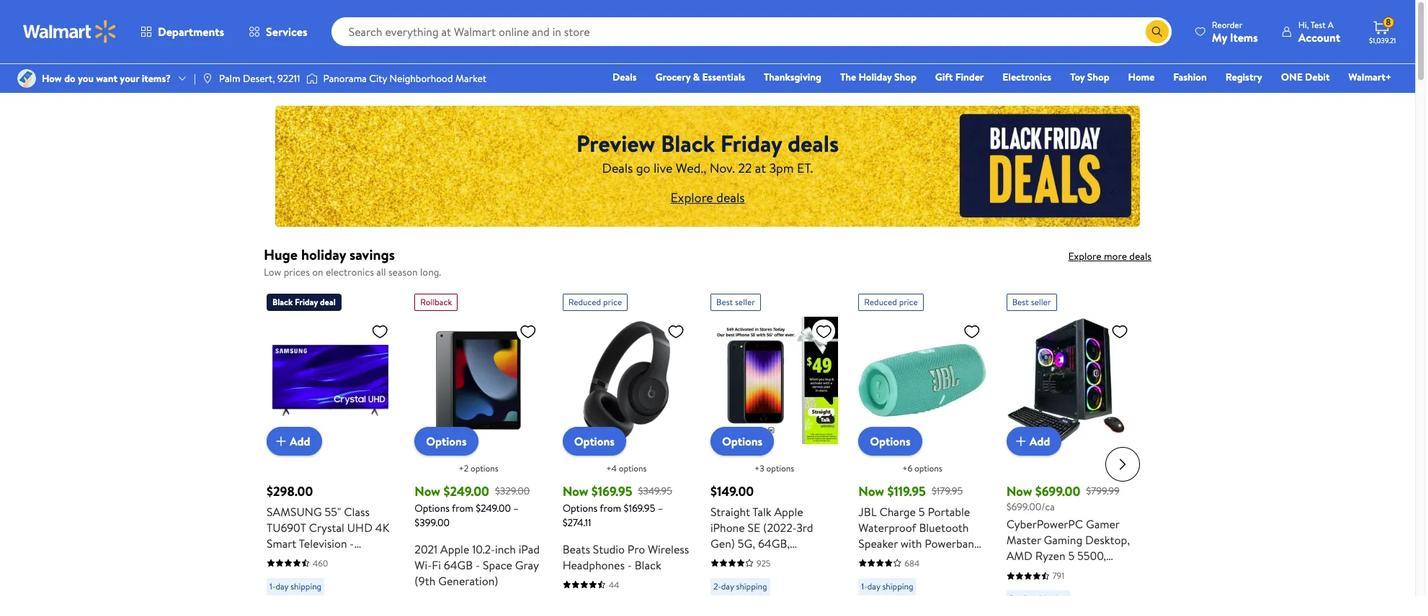 Task type: locate. For each thing, give the bounding box(es) containing it.
at
[[755, 159, 766, 177]]

wireless
[[648, 542, 690, 558]]

64gb,
[[758, 536, 790, 552]]

(9th
[[415, 574, 436, 590]]

0 horizontal spatial from
[[452, 502, 474, 516]]

1 horizontal spatial seller
[[1031, 296, 1052, 308]]

1 add from the left
[[290, 434, 310, 450]]

hi,
[[1299, 18, 1310, 31]]

1 horizontal spatial best
[[1013, 296, 1029, 308]]

wed.,
[[676, 159, 707, 177]]

neighborhood
[[390, 71, 453, 86]]

reduced price for $169.95
[[569, 296, 622, 308]]

2 options from the left
[[619, 463, 647, 475]]

2 add to cart image from the left
[[1013, 433, 1030, 451]]

-
[[350, 536, 354, 552], [476, 558, 480, 574], [628, 558, 632, 574]]

6 product group from the left
[[1007, 288, 1135, 597]]

savings
[[350, 245, 395, 265]]

0 horizontal spatial  image
[[202, 73, 213, 84]]

1 horizontal spatial 1-day shipping
[[862, 581, 914, 593]]

options up +3 at the right bottom of page
[[722, 434, 763, 450]]

 image
[[306, 71, 318, 86], [202, 73, 213, 84]]

explore left more
[[1069, 249, 1102, 264]]

- inside beats studio pro wireless headphones - black
[[628, 558, 632, 574]]

2 product group from the left
[[415, 288, 543, 597]]

black
[[661, 127, 715, 159], [273, 296, 293, 308], [635, 558, 662, 574]]

2 options link from the left
[[563, 427, 626, 456]]

1 horizontal spatial add to cart image
[[1013, 433, 1030, 451]]

1 vertical spatial 5
[[1069, 549, 1075, 565]]

clear search field text image
[[1129, 26, 1141, 37]]

1 vertical spatial apple
[[441, 542, 470, 558]]

$329.00
[[495, 484, 530, 499]]

best for $149.00
[[717, 296, 733, 308]]

reduced for $119.95
[[865, 296, 898, 308]]

– down $349.95
[[658, 502, 663, 516]]

now for $169.95
[[563, 483, 589, 501]]

1 vertical spatial deals
[[602, 159, 633, 177]]

1tb
[[1067, 581, 1084, 597]]

product group
[[267, 288, 395, 597], [415, 288, 543, 597], [563, 288, 691, 597], [711, 288, 839, 597], [859, 288, 987, 597], [1007, 288, 1135, 597]]

 image
[[17, 69, 36, 88]]

2 day from the left
[[722, 581, 734, 593]]

1 horizontal spatial 1-
[[862, 581, 868, 593]]

$179.95
[[932, 484, 963, 499]]

$169.95 down $349.95
[[624, 502, 656, 516]]

2021 apple 10.2-inch ipad wi-fi 64gb - space gray (9th generation)
[[415, 542, 540, 590]]

- right 'television'
[[350, 536, 354, 552]]

options
[[426, 434, 467, 450], [574, 434, 615, 450], [722, 434, 763, 450], [870, 434, 911, 450], [415, 502, 450, 516], [563, 502, 598, 516]]

3 now from the left
[[859, 483, 885, 501]]

tu690t
[[267, 520, 306, 536]]

now for $119.95
[[859, 483, 885, 501]]

shop right holiday
[[895, 70, 917, 84]]

1- down smart
[[270, 581, 276, 593]]

1- down (teal)
[[862, 581, 868, 593]]

1 vertical spatial explore
[[1069, 249, 1102, 264]]

0 horizontal spatial -
[[350, 536, 354, 552]]

+6 options
[[903, 463, 943, 475]]

–
[[514, 502, 519, 516], [658, 502, 663, 516]]

options up "+4"
[[574, 434, 615, 450]]

$799.99
[[1087, 484, 1120, 499]]

0 horizontal spatial –
[[514, 502, 519, 516]]

1 horizontal spatial explore
[[1069, 249, 1102, 264]]

$249.00
[[444, 483, 490, 501], [476, 502, 511, 516]]

5 inside now $699.00 $799.99 $699.00/ca cyberpowerpc gamer master gaming desktop, amd ryzen 5 5500, 16gb, amd radeon rx 6700 10gb, 1tb ssd, black, gma6800wst
[[1069, 549, 1075, 565]]

4 options from the left
[[915, 463, 943, 475]]

amd
[[1007, 549, 1033, 565], [1038, 565, 1065, 581]]

thanksgiving
[[764, 70, 822, 84]]

live
[[654, 159, 673, 177]]

3 day from the left
[[868, 581, 881, 593]]

4 now from the left
[[1007, 483, 1033, 501]]

1-day shipping
[[270, 581, 322, 593], [862, 581, 914, 593]]

from for $249.00
[[452, 502, 474, 516]]

0 horizontal spatial reduced
[[569, 296, 601, 308]]

amd left ryzen
[[1007, 549, 1033, 565]]

apple
[[775, 505, 804, 520], [441, 542, 470, 558]]

add up $699.00
[[1030, 434, 1051, 450]]

+4 options
[[607, 463, 647, 475]]

0 horizontal spatial best seller
[[717, 296, 756, 308]]

0 horizontal spatial price
[[603, 296, 622, 308]]

shipping down 925
[[737, 581, 768, 593]]

1 horizontal spatial shop
[[1088, 70, 1110, 84]]

amd left 1tb
[[1038, 565, 1065, 581]]

talk]
[[753, 584, 775, 597]]

1 vertical spatial deals
[[717, 189, 745, 207]]

low
[[264, 265, 281, 280]]

uhd
[[347, 520, 373, 536]]

 image right 92211
[[306, 71, 318, 86]]

1-
[[270, 581, 276, 593], [862, 581, 868, 593]]

– inside now $169.95 $349.95 options from $169.95 – $274.11
[[658, 502, 663, 516]]

explore down wed., at the left top of the page
[[671, 189, 714, 207]]

1 horizontal spatial friday
[[721, 127, 782, 159]]

- right 64gb
[[476, 558, 480, 574]]

shipping for $149.00
[[737, 581, 768, 593]]

2 now from the left
[[563, 483, 589, 501]]

0 vertical spatial apple
[[775, 505, 804, 520]]

deals right at at the right
[[788, 127, 839, 159]]

0 horizontal spatial reduced price
[[569, 296, 622, 308]]

apple left the "10.2-"
[[441, 542, 470, 558]]

1 horizontal spatial reduced price
[[865, 296, 918, 308]]

1 horizontal spatial amd
[[1038, 565, 1065, 581]]

1 straight from the top
[[711, 505, 751, 520]]

1 horizontal spatial –
[[658, 502, 663, 516]]

add to cart image
[[273, 433, 290, 451], [1013, 433, 1030, 451]]

add button up $699.00
[[1007, 427, 1062, 456]]

2 best seller from the left
[[1013, 296, 1052, 308]]

2 horizontal spatial shipping
[[883, 581, 914, 593]]

0 horizontal spatial 1-
[[270, 581, 276, 593]]

options inside now $169.95 $349.95 options from $169.95 – $274.11
[[563, 502, 598, 516]]

1 now from the left
[[415, 483, 441, 501]]

midnight-
[[711, 552, 760, 568]]

options link up +6
[[859, 427, 923, 456]]

options link up +2
[[415, 427, 478, 456]]

2 horizontal spatial day
[[868, 581, 881, 593]]

– down $329.00
[[514, 502, 519, 516]]

5 product group from the left
[[859, 288, 987, 597]]

options up +2
[[426, 434, 467, 450]]

deals left go
[[602, 159, 633, 177]]

2 – from the left
[[658, 502, 663, 516]]

2 add button from the left
[[1007, 427, 1062, 456]]

gift
[[936, 70, 953, 84]]

price
[[603, 296, 622, 308], [900, 296, 918, 308]]

$699.00/ca
[[1007, 500, 1055, 515]]

now for $699.00
[[1007, 483, 1033, 501]]

options for now $169.95
[[619, 463, 647, 475]]

from right $274.11
[[600, 502, 622, 516]]

1 horizontal spatial 5
[[1069, 549, 1075, 565]]

shipping down 684
[[883, 581, 914, 593]]

3rd
[[797, 520, 814, 536]]

now inside now $119.95 $179.95 jbl charge 5 portable waterproof bluetooth speaker with powerbank (teal)
[[859, 483, 885, 501]]

add to favorites list, straight talk apple iphone se (2022-3rd gen) 5g, 64gb, midnight- prepaid smartphone [locked to straight talk] image
[[816, 323, 833, 341]]

options up 2021
[[415, 502, 450, 516]]

day down midnight-
[[722, 581, 734, 593]]

prepaid
[[763, 552, 800, 568]]

straight
[[711, 505, 751, 520], [711, 584, 751, 597]]

- right studio
[[628, 558, 632, 574]]

apple right talk
[[775, 505, 804, 520]]

$169.95 down "+4"
[[592, 483, 633, 501]]

iphone
[[711, 520, 745, 536]]

thanksgiving link
[[758, 69, 828, 85]]

0 horizontal spatial deals
[[717, 189, 745, 207]]

walmart image
[[23, 20, 117, 43]]

straight talk apple iphone se (2022-3rd gen) 5g, 64gb, midnight- prepaid smartphone [locked to straight talk] image
[[711, 317, 839, 445]]

deals left grocery at left top
[[613, 70, 637, 84]]

options up beats
[[563, 502, 598, 516]]

add up $298.00
[[290, 434, 310, 450]]

0 vertical spatial 5
[[919, 505, 925, 520]]

1 horizontal spatial deals
[[788, 127, 839, 159]]

prices
[[284, 265, 310, 280]]

friday
[[721, 127, 782, 159], [295, 296, 318, 308]]

Search search field
[[331, 17, 1172, 46]]

gen)
[[711, 536, 735, 552]]

0 vertical spatial $249.00
[[444, 483, 490, 501]]

portable
[[928, 505, 971, 520]]

$149.00 straight talk apple iphone se (2022-3rd gen) 5g, 64gb, midnight- prepaid smartphone [locked to straight talk]
[[711, 483, 827, 597]]

explore more deals
[[1069, 249, 1152, 264]]

1 horizontal spatial -
[[476, 558, 480, 574]]

$249.00 down $329.00
[[476, 502, 511, 516]]

0 horizontal spatial best
[[717, 296, 733, 308]]

straight down midnight-
[[711, 584, 751, 597]]

desktop,
[[1086, 533, 1131, 549]]

day
[[276, 581, 289, 593], [722, 581, 734, 593], [868, 581, 881, 593]]

day down un55tu690tfxza
[[276, 581, 289, 593]]

0 horizontal spatial add
[[290, 434, 310, 450]]

home
[[1129, 70, 1155, 84]]

0 horizontal spatial 5
[[919, 505, 925, 520]]

2 price from the left
[[900, 296, 918, 308]]

2 best from the left
[[1013, 296, 1029, 308]]

0 vertical spatial friday
[[721, 127, 782, 159]]

2 reduced price from the left
[[865, 296, 918, 308]]

shop right toy
[[1088, 70, 1110, 84]]

add to cart image up $298.00
[[273, 433, 290, 451]]

1 options from the left
[[471, 463, 499, 475]]

1 add button from the left
[[267, 427, 322, 456]]

add button up $298.00
[[267, 427, 322, 456]]

5 left 5500,
[[1069, 549, 1075, 565]]

bluetooth
[[920, 520, 969, 536]]

day for $149.00
[[722, 581, 734, 593]]

2 horizontal spatial deals
[[1130, 249, 1152, 264]]

0 horizontal spatial seller
[[735, 296, 756, 308]]

1 horizontal spatial shipping
[[737, 581, 768, 593]]

 image right the |
[[202, 73, 213, 84]]

jbl charge 5 portable waterproof bluetooth speaker with powerbank (teal) image
[[859, 317, 987, 445]]

2 1-day shipping from the left
[[862, 581, 914, 593]]

– for $169.95
[[658, 502, 663, 516]]

1 price from the left
[[603, 296, 622, 308]]

the holiday shop link
[[834, 69, 924, 85]]

options for straight talk apple iphone se (2022-3rd gen) 5g, 64gb, midnight- prepaid smartphone [locked to straight talk]
[[722, 434, 763, 450]]

now inside now $699.00 $799.99 $699.00/ca cyberpowerpc gamer master gaming desktop, amd ryzen 5 5500, 16gb, amd radeon rx 6700 10gb, 1tb ssd, black, gma6800wst
[[1007, 483, 1033, 501]]

from right $399.00
[[452, 502, 474, 516]]

3 shipping from the left
[[883, 581, 914, 593]]

0 vertical spatial deals
[[613, 70, 637, 84]]

6700
[[1007, 581, 1033, 597]]

4 options link from the left
[[859, 427, 923, 456]]

2 horizontal spatial -
[[628, 558, 632, 574]]

options link up +3 at the right bottom of page
[[711, 427, 774, 456]]

2 add from the left
[[1030, 434, 1051, 450]]

crystal
[[309, 520, 345, 536]]

gamer
[[1087, 517, 1120, 533]]

460
[[313, 558, 328, 570]]

day for now
[[868, 581, 881, 593]]

television
[[299, 536, 347, 552]]

5 right charge
[[919, 505, 925, 520]]

1 best from the left
[[717, 296, 733, 308]]

3pm
[[770, 159, 794, 177]]

1 horizontal spatial  image
[[306, 71, 318, 86]]

0 horizontal spatial day
[[276, 581, 289, 593]]

0 horizontal spatial shipping
[[291, 581, 322, 593]]

shop
[[895, 70, 917, 84], [1088, 70, 1110, 84]]

1 options link from the left
[[415, 427, 478, 456]]

now up jbl
[[859, 483, 885, 501]]

the holiday shop
[[841, 70, 917, 84]]

price for $119.95
[[900, 296, 918, 308]]

8
[[1387, 16, 1392, 28]]

1 horizontal spatial add
[[1030, 434, 1051, 450]]

2 reduced from the left
[[865, 296, 898, 308]]

price for $169.95
[[603, 296, 622, 308]]

jbl
[[859, 505, 877, 520]]

0 horizontal spatial add button
[[267, 427, 322, 456]]

- inside 2021 apple 10.2-inch ipad wi-fi 64gb - space gray (9th generation)
[[476, 558, 480, 574]]

waterproof
[[859, 520, 917, 536]]

black inside beats studio pro wireless headphones - black
[[635, 558, 662, 574]]

0 horizontal spatial explore
[[671, 189, 714, 207]]

$149.00
[[711, 483, 754, 501]]

1 1-day shipping from the left
[[270, 581, 322, 593]]

palm
[[219, 71, 240, 86]]

1 horizontal spatial day
[[722, 581, 734, 593]]

want
[[96, 71, 118, 86]]

options for jbl charge 5 portable waterproof bluetooth speaker with powerbank (teal)
[[870, 434, 911, 450]]

gray
[[515, 558, 539, 574]]

explore deals link
[[671, 189, 745, 207]]

options right "+4"
[[619, 463, 647, 475]]

now
[[415, 483, 441, 501], [563, 483, 589, 501], [859, 483, 885, 501], [1007, 483, 1033, 501]]

options link for now $119.95
[[859, 427, 923, 456]]

day down (teal)
[[868, 581, 881, 593]]

1 reduced from the left
[[569, 296, 601, 308]]

shipping down 460
[[291, 581, 322, 593]]

3 product group from the left
[[563, 288, 691, 597]]

10gb,
[[1035, 581, 1065, 597]]

from
[[452, 502, 474, 516], [600, 502, 622, 516]]

0 horizontal spatial add to cart image
[[273, 433, 290, 451]]

options link for now $249.00
[[415, 427, 478, 456]]

options right +6
[[915, 463, 943, 475]]

from inside now $249.00 $329.00 options from $249.00 – $399.00
[[452, 502, 474, 516]]

best seller
[[717, 296, 756, 308], [1013, 296, 1052, 308]]

2 seller from the left
[[1031, 296, 1052, 308]]

et.
[[797, 159, 814, 177]]

the
[[841, 70, 857, 84]]

deals down nov.
[[717, 189, 745, 207]]

options link for now $169.95
[[563, 427, 626, 456]]

1 horizontal spatial best seller
[[1013, 296, 1052, 308]]

1 vertical spatial straight
[[711, 584, 751, 597]]

options right +2
[[471, 463, 499, 475]]

now inside now $169.95 $349.95 options from $169.95 – $274.11
[[563, 483, 589, 501]]

product group containing now $119.95
[[859, 288, 987, 597]]

add to favorites list, beats studio pro wireless headphones - black image
[[668, 323, 685, 341]]

1-day shipping down (teal)
[[862, 581, 914, 593]]

from inside now $169.95 $349.95 options from $169.95 – $274.11
[[600, 502, 622, 516]]

0 horizontal spatial 1-day shipping
[[270, 581, 322, 593]]

1 horizontal spatial reduced
[[865, 296, 898, 308]]

1 best seller from the left
[[717, 296, 756, 308]]

0 vertical spatial explore
[[671, 189, 714, 207]]

5500,
[[1078, 549, 1107, 565]]

now left $699.00
[[1007, 483, 1033, 501]]

options for now $249.00
[[471, 463, 499, 475]]

1 product group from the left
[[267, 288, 395, 597]]

go
[[636, 159, 651, 177]]

best for now
[[1013, 296, 1029, 308]]

deals inside "preview black friday deals deals go live wed., nov. 22 at 3pm et."
[[602, 159, 633, 177]]

2 shipping from the left
[[737, 581, 768, 593]]

4 product group from the left
[[711, 288, 839, 597]]

options up +6
[[870, 434, 911, 450]]

reorder
[[1213, 18, 1243, 31]]

1-day shipping down un55tu690tfxza
[[270, 581, 322, 593]]

straight down $149.00
[[711, 505, 751, 520]]

0 vertical spatial black
[[661, 127, 715, 159]]

now up $274.11
[[563, 483, 589, 501]]

1 horizontal spatial add button
[[1007, 427, 1062, 456]]

 image for panorama
[[306, 71, 318, 86]]

now for $249.00
[[415, 483, 441, 501]]

add to cart image up $699.00/ca
[[1013, 433, 1030, 451]]

1 add to cart image from the left
[[273, 433, 290, 451]]

1 vertical spatial friday
[[295, 296, 318, 308]]

apple inside 2021 apple 10.2-inch ipad wi-fi 64gb - space gray (9th generation)
[[441, 542, 470, 558]]

$249.00 down +2
[[444, 483, 490, 501]]

options right +3 at the right bottom of page
[[767, 463, 795, 475]]

your
[[120, 71, 139, 86]]

0 horizontal spatial apple
[[441, 542, 470, 558]]

1 horizontal spatial price
[[900, 296, 918, 308]]

– inside now $249.00 $329.00 options from $249.00 – $399.00
[[514, 502, 519, 516]]

deals inside "preview black friday deals deals go live wed., nov. 22 at 3pm et."
[[788, 127, 839, 159]]

2 from from the left
[[600, 502, 622, 516]]

deals right more
[[1130, 249, 1152, 264]]

0 vertical spatial straight
[[711, 505, 751, 520]]

1 horizontal spatial from
[[600, 502, 622, 516]]

add to cart image for best
[[1013, 433, 1030, 451]]

to
[[817, 568, 827, 584]]

2 vertical spatial black
[[635, 558, 662, 574]]

1 from from the left
[[452, 502, 474, 516]]

5g,
[[738, 536, 756, 552]]

0 horizontal spatial shop
[[895, 70, 917, 84]]

add for friday
[[290, 434, 310, 450]]

seller for $149.00
[[735, 296, 756, 308]]

best seller for $149.00
[[717, 296, 756, 308]]

now up $399.00
[[415, 483, 441, 501]]

best
[[717, 296, 733, 308], [1013, 296, 1029, 308]]

options link up "+4"
[[563, 427, 626, 456]]

1 – from the left
[[514, 502, 519, 516]]

1 reduced price from the left
[[569, 296, 622, 308]]

explore for explore deals
[[671, 189, 714, 207]]

1 seller from the left
[[735, 296, 756, 308]]

0 vertical spatial deals
[[788, 127, 839, 159]]

1 horizontal spatial apple
[[775, 505, 804, 520]]

now inside now $249.00 $329.00 options from $249.00 – $399.00
[[415, 483, 441, 501]]



Task type: vqa. For each thing, say whether or not it's contained in the screenshot.
the bottom Free
no



Task type: describe. For each thing, give the bounding box(es) containing it.
black inside "preview black friday deals deals go live wed., nov. 22 at 3pm et."
[[661, 127, 715, 159]]

0 horizontal spatial friday
[[295, 296, 318, 308]]

options for options from $249.00 – $399.00
[[426, 434, 467, 450]]

1 1- from the left
[[270, 581, 276, 593]]

samsung
[[267, 505, 322, 520]]

2 1- from the left
[[862, 581, 868, 593]]

$1,039.21
[[1370, 35, 1397, 45]]

market
[[456, 71, 487, 86]]

(new)
[[267, 568, 297, 584]]

black,
[[1007, 597, 1036, 597]]

beats studio pro wireless headphones - black image
[[563, 317, 691, 445]]

+2
[[459, 463, 469, 475]]

hi, test a account
[[1299, 18, 1341, 45]]

electronics
[[1003, 70, 1052, 84]]

3 options from the left
[[767, 463, 795, 475]]

+3 options
[[755, 463, 795, 475]]

reorder my items
[[1213, 18, 1259, 45]]

684
[[905, 558, 920, 570]]

product group containing now $699.00
[[1007, 288, 1135, 597]]

account
[[1299, 29, 1341, 45]]

64gb
[[444, 558, 473, 574]]

one
[[1282, 70, 1303, 84]]

seller for now
[[1031, 296, 1052, 308]]

preview black friday deals deals go live wed., nov. 22 at 3pm et.
[[577, 127, 839, 177]]

friday inside "preview black friday deals deals go live wed., nov. 22 at 3pm et."
[[721, 127, 782, 159]]

reduced price for $119.95
[[865, 296, 918, 308]]

talk
[[753, 505, 772, 520]]

add to favorites list, jbl charge 5 portable waterproof bluetooth speaker with powerbank (teal) image
[[964, 323, 981, 341]]

8 $1,039.21
[[1370, 16, 1397, 45]]

product group containing now $169.95
[[563, 288, 691, 597]]

rollback
[[421, 296, 452, 308]]

92211
[[278, 71, 300, 86]]

fashion
[[1174, 70, 1207, 84]]

1 vertical spatial black
[[273, 296, 293, 308]]

one debit
[[1282, 70, 1331, 84]]

se
[[748, 520, 761, 536]]

items?
[[142, 71, 171, 86]]

master
[[1007, 533, 1042, 549]]

1 day from the left
[[276, 581, 289, 593]]

now $249.00 $329.00 options from $249.00 – $399.00
[[415, 483, 530, 531]]

services
[[266, 24, 308, 40]]

add button for friday
[[267, 427, 322, 456]]

2021 apple 10.2-inch ipad wi-fi 64gb - space gray (9th generation) image
[[415, 317, 543, 445]]

electronics link
[[997, 69, 1059, 85]]

2 straight from the top
[[711, 584, 751, 597]]

do
[[64, 71, 75, 86]]

grocery
[[656, 70, 691, 84]]

product group containing now $249.00
[[415, 288, 543, 597]]

add for seller
[[1030, 434, 1051, 450]]

now $119.95 $179.95 jbl charge 5 portable waterproof bluetooth speaker with powerbank (teal)
[[859, 483, 980, 568]]

10.2-
[[472, 542, 495, 558]]

apple inside $149.00 straight talk apple iphone se (2022-3rd gen) 5g, 64gb, midnight- prepaid smartphone [locked to straight talk]
[[775, 505, 804, 520]]

search icon image
[[1152, 26, 1164, 37]]

+6
[[903, 463, 913, 475]]

generation)
[[438, 574, 499, 590]]

from for $169.95
[[600, 502, 622, 516]]

long.
[[420, 265, 441, 280]]

add button for seller
[[1007, 427, 1062, 456]]

you
[[78, 71, 94, 86]]

ipad
[[519, 542, 540, 558]]

explore deals
[[671, 189, 745, 207]]

huge holiday savings low prices on electronics all season long.
[[264, 245, 441, 280]]

a
[[1329, 18, 1334, 31]]

explore for explore more deals
[[1069, 249, 1102, 264]]

departments button
[[128, 14, 237, 49]]

explore more deals link
[[1069, 249, 1152, 264]]

0 vertical spatial $169.95
[[592, 483, 633, 501]]

– for $249.00
[[514, 502, 519, 516]]

cyberpowerpc
[[1007, 517, 1084, 533]]

more
[[1105, 249, 1128, 264]]

options for options from $169.95 – $274.11
[[574, 434, 615, 450]]

1 shop from the left
[[895, 70, 917, 84]]

add to favorites list, cyberpowerpc gamer master gaming desktop, amd ryzen 5 5500, 16gb, amd radeon rx 6700 10gb, 1tb ssd, black, gma6800wst image
[[1112, 323, 1129, 341]]

next slide for product carousel list image
[[1106, 448, 1141, 482]]

gift finder
[[936, 70, 984, 84]]

holiday
[[301, 245, 346, 265]]

toy
[[1071, 70, 1085, 84]]

preview black friday deals. deals go live wed., nov. 22 at 3pm et.  explore now. image
[[275, 106, 1141, 227]]

$274.11
[[563, 516, 592, 531]]

home link
[[1122, 69, 1162, 85]]

best seller for now
[[1013, 296, 1052, 308]]

smartphone
[[711, 568, 772, 584]]

product group containing $149.00
[[711, 288, 839, 597]]

inch
[[495, 542, 516, 558]]

+2 options
[[459, 463, 499, 475]]

cyberpowerpc gamer master gaming desktop, amd ryzen 5 5500, 16gb, amd radeon rx 6700 10gb, 1tb ssd, black, gma6800wst image
[[1007, 317, 1135, 445]]

$298.00
[[267, 483, 313, 501]]

1 vertical spatial $249.00
[[476, 502, 511, 516]]

charge
[[880, 505, 916, 520]]

walmart+
[[1349, 70, 1392, 84]]

options inside now $249.00 $329.00 options from $249.00 – $399.00
[[415, 502, 450, 516]]

toy shop link
[[1064, 69, 1117, 85]]

now $699.00 $799.99 $699.00/ca cyberpowerpc gamer master gaming desktop, amd ryzen 5 5500, 16gb, amd radeon rx 6700 10gb, 1tb ssd, black, gma6800wst
[[1007, 483, 1131, 597]]

925
[[757, 558, 771, 570]]

5 inside now $119.95 $179.95 jbl charge 5 portable waterproof bluetooth speaker with powerbank (teal)
[[919, 505, 925, 520]]

2 vertical spatial deals
[[1130, 249, 1152, 264]]

&
[[693, 70, 700, 84]]

all
[[377, 265, 386, 280]]

now $169.95 $349.95 options from $169.95 – $274.11
[[563, 483, 673, 531]]

grocery & essentials link
[[649, 69, 752, 85]]

fashion link
[[1168, 69, 1214, 85]]

- inside $298.00 samsung 55" class tu690t crystal uhd 4k smart television - un55tu690tfxza (new)
[[350, 536, 354, 552]]

0 horizontal spatial amd
[[1007, 549, 1033, 565]]

$349.95
[[638, 484, 673, 499]]

4k
[[376, 520, 390, 536]]

black friday deal
[[273, 296, 336, 308]]

electronics
[[326, 265, 374, 280]]

on
[[312, 265, 323, 280]]

gift finder link
[[929, 69, 991, 85]]

2 shop from the left
[[1088, 70, 1110, 84]]

walmart+ link
[[1343, 69, 1399, 85]]

studio
[[593, 542, 625, 558]]

791
[[1053, 571, 1065, 583]]

options for now $119.95
[[915, 463, 943, 475]]

3 options link from the left
[[711, 427, 774, 456]]

product group containing $298.00
[[267, 288, 395, 597]]

powerbank
[[925, 536, 980, 552]]

1 shipping from the left
[[291, 581, 322, 593]]

reduced for $169.95
[[569, 296, 601, 308]]

samsung 55" class tu690t crystal uhd 4k smart television - un55tu690tfxza (new) image
[[267, 317, 395, 445]]

add to cart image for black
[[273, 433, 290, 451]]

Walmart Site-Wide search field
[[331, 17, 1172, 46]]

grocery & essentials
[[656, 70, 746, 84]]

1 vertical spatial $169.95
[[624, 502, 656, 516]]

 image for palm
[[202, 73, 213, 84]]

shipping for now
[[883, 581, 914, 593]]

how do you want your items?
[[42, 71, 171, 86]]

add to favorites list, 2021 apple 10.2-inch ipad wi-fi 64gb - space gray (9th generation) image
[[520, 323, 537, 341]]

with
[[901, 536, 923, 552]]

finder
[[956, 70, 984, 84]]

un55tu690tfxza
[[267, 552, 363, 568]]

add to favorites list, samsung 55" class tu690t crystal uhd 4k smart television - un55tu690tfxza (new) image
[[372, 323, 389, 341]]



